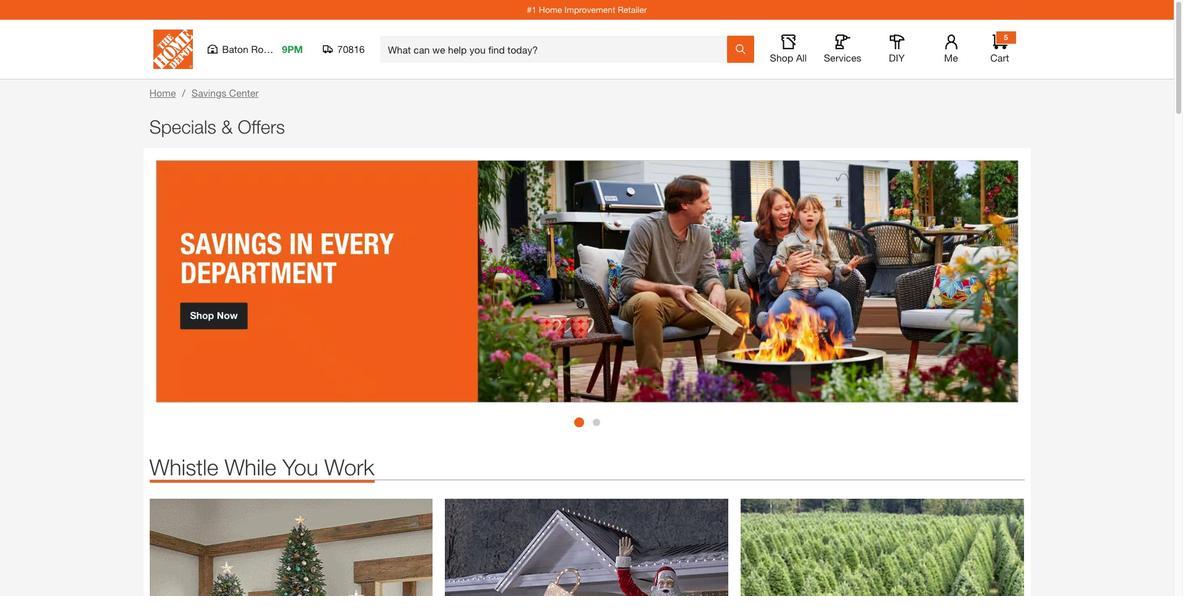 Task type: vqa. For each thing, say whether or not it's contained in the screenshot.
Marble
no



Task type: describe. For each thing, give the bounding box(es) containing it.
cart 5
[[991, 33, 1009, 63]]

5
[[1004, 33, 1008, 42]]

savings center link
[[192, 87, 259, 99]]

What can we help you find today? search field
[[388, 36, 726, 62]]

savings center
[[192, 87, 259, 99]]

specials
[[149, 116, 216, 137]]

specials & offers
[[149, 116, 285, 137]]

all
[[796, 52, 807, 63]]

9pm
[[282, 43, 303, 55]]

70816 button
[[323, 43, 365, 55]]

&
[[221, 116, 233, 137]]

services
[[824, 52, 862, 63]]

2  image from the left
[[445, 499, 729, 597]]

diy button
[[877, 35, 917, 64]]

while
[[225, 454, 276, 481]]

shop
[[770, 52, 794, 63]]

center
[[229, 87, 259, 99]]

#1 home improvement retailer
[[527, 4, 647, 15]]

the home depot logo image
[[153, 30, 193, 69]]



Task type: locate. For each thing, give the bounding box(es) containing it.
#1
[[527, 4, 537, 15]]

1 horizontal spatial  image
[[445, 499, 729, 597]]

offers
[[238, 116, 285, 137]]

2 horizontal spatial  image
[[741, 499, 1025, 597]]

rouge
[[251, 43, 280, 55]]

0 vertical spatial home
[[539, 4, 562, 15]]

services button
[[823, 35, 863, 64]]

work
[[324, 454, 375, 481]]

me button
[[932, 35, 971, 64]]

0 horizontal spatial home
[[149, 87, 176, 99]]

1 vertical spatial home
[[149, 87, 176, 99]]

home up specials
[[149, 87, 176, 99]]

1  image from the left
[[149, 499, 433, 597]]

whistle
[[149, 454, 218, 481]]

1 horizontal spatial home
[[539, 4, 562, 15]]

whistle while you work
[[149, 454, 375, 481]]

home
[[539, 4, 562, 15], [149, 87, 176, 99]]

shop all
[[770, 52, 807, 63]]

70816
[[337, 43, 365, 55]]

you
[[283, 454, 318, 481]]

3  image from the left
[[741, 499, 1025, 597]]

 image
[[149, 499, 433, 597], [445, 499, 729, 597], [741, 499, 1025, 597]]

retailer
[[618, 4, 647, 15]]

improvement
[[565, 4, 615, 15]]

0 horizontal spatial  image
[[149, 499, 433, 597]]

me
[[944, 52, 958, 63]]

baton
[[222, 43, 248, 55]]

home link
[[149, 87, 176, 99]]

savings in every department image
[[156, 160, 1018, 403]]

shop all button
[[769, 35, 808, 64]]

home right the #1
[[539, 4, 562, 15]]

savings
[[192, 87, 226, 99]]

diy
[[889, 52, 905, 63]]

baton rouge 9pm
[[222, 43, 303, 55]]

cart
[[991, 52, 1009, 63]]



